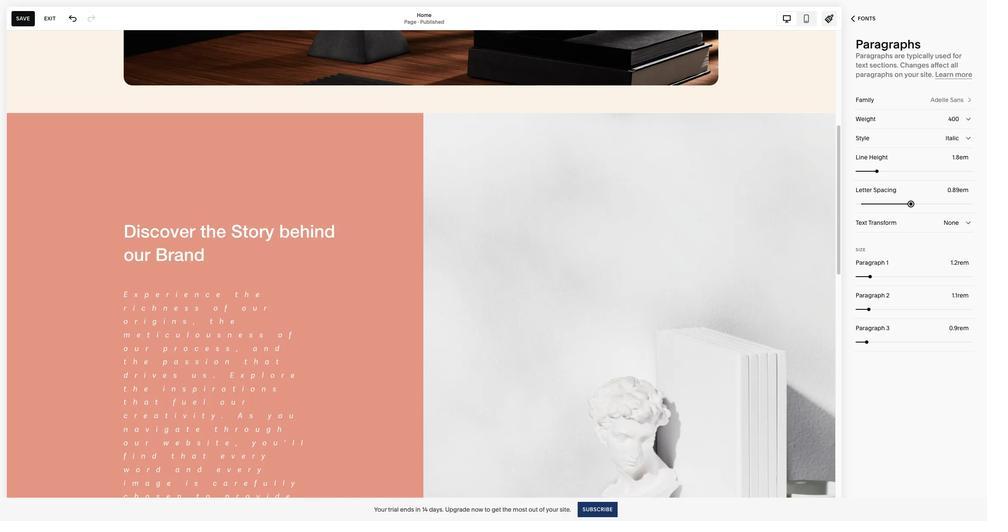 Task type: describe. For each thing, give the bounding box(es) containing it.
paragraph for paragraph 2
[[856, 292, 885, 299]]

now
[[472, 506, 484, 514]]

Paragraph 1 range field
[[856, 267, 974, 286]]

your
[[374, 506, 387, 514]]

line height
[[856, 154, 888, 161]]

for
[[953, 51, 962, 60]]

upgrade
[[445, 506, 470, 514]]

fonts button
[[842, 9, 886, 28]]

fonts
[[858, 15, 876, 22]]

on
[[895, 70, 904, 79]]

1 vertical spatial site.
[[560, 506, 571, 514]]

home
[[417, 12, 432, 18]]

the
[[503, 506, 512, 514]]

adelle
[[931, 96, 949, 104]]

paragraphs
[[856, 70, 894, 79]]

letter
[[856, 186, 873, 194]]

paragraph 1
[[856, 259, 889, 267]]

learn
[[936, 70, 954, 79]]

size
[[856, 248, 866, 252]]

paragraphs for paragraphs
[[856, 37, 921, 51]]

Paragraph 1 text field
[[951, 258, 971, 268]]

home page · published
[[404, 12, 445, 25]]

2
[[887, 292, 890, 299]]

affect
[[931, 61, 950, 69]]

400
[[949, 115, 960, 123]]

·
[[418, 19, 419, 25]]

exit button
[[39, 11, 60, 26]]

weight
[[856, 115, 876, 123]]

style
[[856, 134, 870, 142]]

text
[[856, 61, 869, 69]]

out
[[529, 506, 538, 514]]

text transform
[[856, 219, 897, 227]]

to
[[485, 506, 491, 514]]

paragraph 3
[[856, 325, 890, 332]]

of
[[540, 506, 545, 514]]

paragraph for paragraph 1
[[856, 259, 885, 267]]

typically
[[907, 51, 934, 60]]

get
[[492, 506, 501, 514]]

paragraph 2
[[856, 292, 890, 299]]

letter spacing
[[856, 186, 897, 194]]

save button
[[11, 11, 35, 26]]

transform
[[869, 219, 897, 227]]

are
[[895, 51, 906, 60]]

learn more
[[936, 70, 973, 79]]

Line Height text field
[[953, 153, 971, 162]]

Paragraph 3 range field
[[856, 333, 974, 352]]



Task type: vqa. For each thing, say whether or not it's contained in the screenshot.


Task type: locate. For each thing, give the bounding box(es) containing it.
0 vertical spatial your
[[905, 70, 919, 79]]

2 paragraphs from the top
[[856, 51, 893, 60]]

0 horizontal spatial your
[[546, 506, 559, 514]]

0 vertical spatial site.
[[921, 70, 934, 79]]

paragraph left 3
[[856, 325, 885, 332]]

tab list
[[778, 12, 817, 25]]

None field
[[856, 110, 974, 128], [856, 129, 974, 148], [856, 214, 974, 232], [856, 110, 974, 128], [856, 129, 974, 148], [856, 214, 974, 232]]

Paragraph 2 text field
[[952, 291, 971, 300]]

most
[[513, 506, 527, 514]]

your right of
[[546, 506, 559, 514]]

1 paragraph from the top
[[856, 259, 885, 267]]

in
[[416, 506, 421, 514]]

your down changes
[[905, 70, 919, 79]]

paragraph for paragraph 3
[[856, 325, 885, 332]]

paragraphs
[[856, 37, 921, 51], [856, 51, 893, 60]]

italic
[[946, 134, 960, 142]]

Paragraph 3 text field
[[950, 324, 971, 333]]

learn more link
[[936, 70, 973, 79]]

3 paragraph from the top
[[856, 325, 885, 332]]

paragraph
[[856, 259, 885, 267], [856, 292, 885, 299], [856, 325, 885, 332]]

text
[[856, 219, 868, 227]]

save
[[16, 15, 30, 21]]

14
[[422, 506, 428, 514]]

ends
[[400, 506, 414, 514]]

line
[[856, 154, 868, 161]]

1
[[887, 259, 889, 267]]

trial
[[388, 506, 399, 514]]

paragraphs are typically used for text sections. changes affect all paragraphs on your site.
[[856, 51, 962, 79]]

height
[[870, 154, 888, 161]]

3
[[887, 325, 890, 332]]

adelle sans
[[931, 96, 964, 104]]

your inside paragraphs are typically used for text sections. changes affect all paragraphs on your site.
[[905, 70, 919, 79]]

subscribe button
[[578, 502, 618, 517]]

Letter Spacing text field
[[948, 185, 971, 195]]

page
[[404, 19, 417, 25]]

site.
[[921, 70, 934, 79], [560, 506, 571, 514]]

Line Height range field
[[856, 162, 974, 181]]

0 vertical spatial paragraph
[[856, 259, 885, 267]]

spacing
[[874, 186, 897, 194]]

none
[[944, 219, 960, 227]]

site. right of
[[560, 506, 571, 514]]

your trial ends in 14 days. upgrade now to get the most out of your site.
[[374, 506, 571, 514]]

1 vertical spatial your
[[546, 506, 559, 514]]

exit
[[44, 15, 56, 21]]

Letter Spacing range field
[[856, 195, 974, 213]]

paragraph down size
[[856, 259, 885, 267]]

sections.
[[870, 61, 899, 69]]

2 vertical spatial paragraph
[[856, 325, 885, 332]]

Paragraph 2 range field
[[856, 300, 974, 319]]

paragraph left 2
[[856, 292, 885, 299]]

more
[[956, 70, 973, 79]]

paragraphs for paragraphs are typically used for text sections. changes affect all paragraphs on your site.
[[856, 51, 893, 60]]

0 horizontal spatial site.
[[560, 506, 571, 514]]

paragraphs inside paragraphs are typically used for text sections. changes affect all paragraphs on your site.
[[856, 51, 893, 60]]

your
[[905, 70, 919, 79], [546, 506, 559, 514]]

1 horizontal spatial site.
[[921, 70, 934, 79]]

used
[[936, 51, 952, 60]]

site. inside paragraphs are typically used for text sections. changes affect all paragraphs on your site.
[[921, 70, 934, 79]]

days.
[[429, 506, 444, 514]]

published
[[420, 19, 445, 25]]

site. down changes
[[921, 70, 934, 79]]

family
[[856, 96, 875, 104]]

all
[[951, 61, 959, 69]]

1 vertical spatial paragraph
[[856, 292, 885, 299]]

subscribe
[[583, 506, 613, 513]]

1 paragraphs from the top
[[856, 37, 921, 51]]

changes
[[901, 61, 930, 69]]

1 horizontal spatial your
[[905, 70, 919, 79]]

2 paragraph from the top
[[856, 292, 885, 299]]

sans
[[951, 96, 964, 104]]



